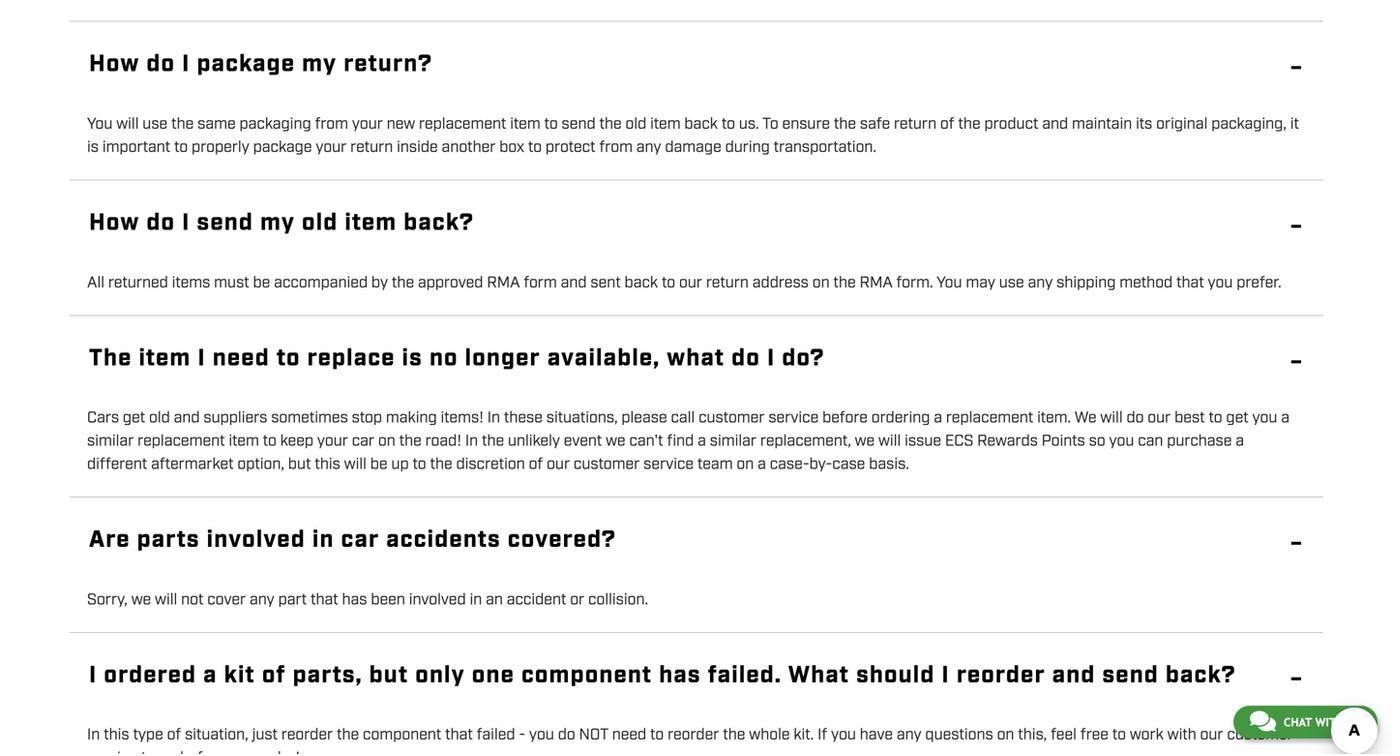 Task type: describe. For each thing, give the bounding box(es) containing it.
collision.
[[589, 590, 649, 610]]

points
[[1042, 431, 1086, 452]]

one
[[472, 660, 515, 691]]

available,
[[548, 343, 660, 374]]

up
[[392, 455, 409, 475]]

work
[[1130, 725, 1164, 746]]

all
[[87, 273, 105, 293]]

to left properly
[[174, 137, 188, 158]]

my for package
[[302, 49, 337, 80]]

in this type of situation, just reorder the component that failed - you do not need to reorder the whole kit.  if you have any questions on this, feel free to work with our customer service team before you order!
[[87, 725, 1294, 754]]

0 horizontal spatial we
[[131, 590, 151, 610]]

do up returned
[[147, 208, 175, 239]]

will right we
[[1101, 408, 1123, 428]]

any left part
[[250, 590, 275, 610]]

different
[[87, 455, 147, 475]]

form
[[524, 273, 557, 293]]

do inside in this type of situation, just reorder the component that failed - you do not need to reorder the whole kit.  if you have any questions on this, feel free to work with our customer service team before you order!
[[558, 725, 576, 746]]

can
[[1139, 431, 1164, 452]]

1 vertical spatial replacement
[[947, 408, 1034, 428]]

0 vertical spatial involved
[[207, 525, 306, 556]]

maintain
[[1073, 114, 1133, 135]]

1 horizontal spatial from
[[600, 137, 633, 158]]

feel
[[1051, 725, 1077, 746]]

just
[[252, 725, 278, 746]]

item up box on the top left of the page
[[510, 114, 541, 135]]

inside
[[397, 137, 438, 158]]

1 horizontal spatial in
[[466, 431, 478, 452]]

this inside cars get old and suppliers sometimes stop making items! in these situations, please call customer service before ordering a replacement item.  we will do our best to get you a similar replacement item to keep your car on the road!  in the unlikely event we can't find a similar replacement, we will issue ecs rewards points so you can purchase a different aftermarket option, but this will be up to the discretion of our customer service team on a case-by-case basis.
[[315, 455, 341, 475]]

team inside cars get old and suppliers sometimes stop making items! in these situations, please call customer service before ordering a replacement item.  we will do our best to get you a similar replacement item to keep your car on the road!  in the unlikely event we can't find a similar replacement, we will issue ecs rewards points so you can purchase a different aftermarket option, but this will be up to the discretion of our customer service team on a case-by-case basis.
[[698, 455, 733, 475]]

the
[[89, 343, 132, 374]]

and left sent
[[561, 273, 587, 293]]

case-
[[770, 455, 810, 475]]

any inside in this type of situation, just reorder the component that failed - you do not need to reorder the whole kit.  if you have any questions on this, feel free to work with our customer service team before you order!
[[897, 725, 922, 746]]

by-
[[810, 455, 833, 475]]

item up by on the top left of page
[[345, 208, 397, 239]]

please
[[622, 408, 668, 428]]

1 horizontal spatial involved
[[409, 590, 466, 610]]

chat
[[1284, 715, 1313, 729]]

its
[[1136, 114, 1153, 135]]

to down i ordered a kit of parts, but only one component has failed.  what should i reorder and send back?
[[651, 725, 664, 746]]

any left shipping
[[1029, 273, 1053, 293]]

1 horizontal spatial we
[[606, 431, 626, 452]]

do up important
[[147, 49, 175, 80]]

you right if
[[832, 725, 857, 746]]

replacement,
[[761, 431, 852, 452]]

can't
[[630, 431, 664, 452]]

a right find
[[698, 431, 707, 452]]

1 vertical spatial your
[[316, 137, 347, 158]]

1 horizontal spatial in
[[470, 590, 482, 610]]

to up option,
[[263, 431, 277, 452]]

1 vertical spatial back?
[[1166, 660, 1237, 691]]

1 rma from the left
[[487, 273, 520, 293]]

you right -
[[530, 725, 555, 746]]

option,
[[237, 455, 285, 475]]

what
[[789, 660, 850, 691]]

you right the best
[[1253, 408, 1278, 428]]

aftermarket
[[151, 455, 234, 475]]

during
[[726, 137, 770, 158]]

a right purchase
[[1236, 431, 1245, 452]]

or
[[570, 590, 585, 610]]

component inside in this type of situation, just reorder the component that failed - you do not need to reorder the whole kit.  if you have any questions on this, feel free to work with our customer service team before you order!
[[363, 725, 442, 746]]

1 similar from the left
[[87, 431, 134, 452]]

a up the issue at the bottom right of the page
[[934, 408, 943, 428]]

parts,
[[293, 660, 363, 691]]

stop
[[352, 408, 382, 428]]

will left not
[[155, 590, 177, 610]]

car inside cars get old and suppliers sometimes stop making items! in these situations, please call customer service before ordering a replacement item.  we will do our best to get you a similar replacement item to keep your car on the road!  in the unlikely event we can't find a similar replacement, we will issue ecs rewards points so you can purchase a different aftermarket option, but this will be up to the discretion of our customer service team on a case-by-case basis.
[[352, 431, 375, 452]]

1 get from the left
[[123, 408, 145, 428]]

with inside chat with us link
[[1316, 715, 1345, 729]]

cover
[[207, 590, 246, 610]]

parts
[[137, 525, 200, 556]]

item up damage
[[651, 114, 681, 135]]

1 vertical spatial is
[[402, 343, 423, 374]]

you left prefer.
[[1209, 273, 1234, 293]]

1 horizontal spatial but
[[369, 660, 409, 691]]

on right address
[[813, 273, 830, 293]]

issue
[[905, 431, 942, 452]]

kit.
[[794, 725, 814, 746]]

to right the free
[[1113, 725, 1127, 746]]

a left kit
[[203, 660, 217, 691]]

road!
[[426, 431, 462, 452]]

order!
[[258, 748, 300, 754]]

situation,
[[185, 725, 249, 746]]

method
[[1120, 273, 1173, 293]]

replace
[[307, 343, 396, 374]]

2 similar from the left
[[710, 431, 757, 452]]

you inside you will use the same packaging from your new replacement item to send the old item back to us.  to ensure the safe return of the product and maintain its original packaging, it is important to properly package your return inside another box to protect from any damage during transportation.
[[87, 114, 113, 135]]

will inside you will use the same packaging from your new replacement item to send the old item back to us.  to ensure the safe return of the product and maintain its original packaging, it is important to properly package your return inside another box to protect from any damage during transportation.
[[116, 114, 139, 135]]

i ordered a kit of parts, but only one component has failed.  what should i reorder and send back?
[[89, 660, 1237, 691]]

0 horizontal spatial be
[[253, 273, 270, 293]]

ensure
[[783, 114, 831, 135]]

2 horizontal spatial reorder
[[957, 660, 1046, 691]]

1 vertical spatial that
[[311, 590, 338, 610]]

address
[[753, 273, 809, 293]]

0 horizontal spatial reorder
[[282, 725, 333, 746]]

packaging,
[[1212, 114, 1287, 135]]

all returned items must be accompanied by the approved rma form and sent back to our return address on the rma form. you may use any shipping method that you prefer.
[[87, 273, 1282, 293]]

are parts involved in car accidents covered?
[[89, 525, 617, 556]]

to right box on the top left of the page
[[528, 137, 542, 158]]

my for send
[[260, 208, 295, 239]]

1 vertical spatial old
[[302, 208, 338, 239]]

1 vertical spatial has
[[659, 660, 701, 691]]

situations,
[[547, 408, 618, 428]]

call
[[671, 408, 695, 428]]

and up feel
[[1053, 660, 1096, 691]]

protect
[[546, 137, 596, 158]]

only
[[416, 660, 465, 691]]

do?
[[782, 343, 825, 374]]

1 vertical spatial service
[[644, 455, 694, 475]]

discretion
[[456, 455, 525, 475]]

purchase
[[1168, 431, 1233, 452]]

with inside in this type of situation, just reorder the component that failed - you do not need to reorder the whole kit.  if you have any questions on this, feel free to work with our customer service team before you order!
[[1168, 725, 1197, 746]]

best
[[1175, 408, 1206, 428]]

properly
[[192, 137, 250, 158]]

so
[[1090, 431, 1106, 452]]

ecs
[[946, 431, 974, 452]]

must
[[214, 273, 249, 293]]

comments image
[[1251, 710, 1277, 733]]

to right up
[[413, 455, 427, 475]]

send inside you will use the same packaging from your new replacement item to send the old item back to us.  to ensure the safe return of the product and maintain its original packaging, it is important to properly package your return inside another box to protect from any damage during transportation.
[[562, 114, 596, 135]]

this inside in this type of situation, just reorder the component that failed - you do not need to reorder the whole kit.  if you have any questions on this, feel free to work with our customer service team before you order!
[[104, 725, 129, 746]]

2 get from the left
[[1227, 408, 1249, 428]]

2 horizontal spatial we
[[855, 431, 875, 452]]

approved
[[418, 273, 483, 293]]

but inside cars get old and suppliers sometimes stop making items! in these situations, please call customer service before ordering a replacement item.  we will do our best to get you a similar replacement item to keep your car on the road!  in the unlikely event we can't find a similar replacement, we will issue ecs rewards points so you can purchase a different aftermarket option, but this will be up to the discretion of our customer service team on a case-by-case basis.
[[288, 455, 311, 475]]

free
[[1081, 725, 1109, 746]]

0 horizontal spatial back
[[625, 273, 658, 293]]

sometimes
[[271, 408, 348, 428]]

on left case-
[[737, 455, 754, 475]]

original
[[1157, 114, 1208, 135]]

ordering
[[872, 408, 931, 428]]

our down unlikely
[[547, 455, 570, 475]]

old inside cars get old and suppliers sometimes stop making items! in these situations, please call customer service before ordering a replacement item.  we will do our best to get you a similar replacement item to keep your car on the road!  in the unlikely event we can't find a similar replacement, we will issue ecs rewards points so you can purchase a different aftermarket option, but this will be up to the discretion of our customer service team on a case-by-case basis.
[[149, 408, 170, 428]]

0 horizontal spatial return
[[351, 137, 393, 158]]

service inside in this type of situation, just reorder the component that failed - you do not need to reorder the whole kit.  if you have any questions on this, feel free to work with our customer service team before you order!
[[87, 748, 137, 754]]

item.
[[1038, 408, 1072, 428]]

0 horizontal spatial has
[[342, 590, 367, 610]]

ordered
[[104, 660, 197, 691]]

our up what
[[680, 273, 703, 293]]

we
[[1075, 408, 1097, 428]]

accident
[[507, 590, 567, 610]]

of inside in this type of situation, just reorder the component that failed - you do not need to reorder the whole kit.  if you have any questions on this, feel free to work with our customer service team before you order!
[[167, 725, 181, 746]]

to right the best
[[1209, 408, 1223, 428]]

0 vertical spatial in
[[488, 408, 500, 428]]

chat with us link
[[1234, 706, 1378, 739]]

cars get old and suppliers sometimes stop making items! in these situations, please call customer service before ordering a replacement item.  we will do our best to get you a similar replacement item to keep your car on the road!  in the unlikely event we can't find a similar replacement, we will issue ecs rewards points so you can purchase a different aftermarket option, but this will be up to the discretion of our customer service team on a case-by-case basis.
[[87, 408, 1290, 475]]

how do i package my return?
[[89, 49, 433, 80]]

questions
[[926, 725, 994, 746]]



Task type: locate. For each thing, give the bounding box(es) containing it.
back up damage
[[685, 114, 718, 135]]

1 horizontal spatial be
[[371, 455, 388, 475]]

will up the "basis."
[[879, 431, 901, 452]]

1 horizontal spatial use
[[1000, 273, 1025, 293]]

it
[[1291, 114, 1300, 135]]

component
[[522, 660, 653, 691], [363, 725, 442, 746]]

sorry,
[[87, 590, 128, 610]]

1 how from the top
[[89, 49, 140, 80]]

0 horizontal spatial my
[[260, 208, 295, 239]]

in left an
[[470, 590, 482, 610]]

2 how from the top
[[89, 208, 140, 239]]

on inside in this type of situation, just reorder the component that failed - you do not need to reorder the whole kit.  if you have any questions on this, feel free to work with our customer service team before you order!
[[998, 725, 1015, 746]]

may
[[966, 273, 996, 293]]

1 vertical spatial back
[[625, 273, 658, 293]]

to left us.
[[722, 114, 736, 135]]

item
[[510, 114, 541, 135], [651, 114, 681, 135], [345, 208, 397, 239], [139, 343, 191, 374], [229, 431, 259, 452]]

0 horizontal spatial rma
[[487, 273, 520, 293]]

0 vertical spatial return
[[894, 114, 937, 135]]

1 horizontal spatial component
[[522, 660, 653, 691]]

0 vertical spatial that
[[1177, 273, 1205, 293]]

you
[[1209, 273, 1234, 293], [1253, 408, 1278, 428], [1110, 431, 1135, 452], [530, 725, 555, 746], [832, 725, 857, 746], [229, 748, 254, 754]]

1 horizontal spatial back?
[[1166, 660, 1237, 691]]

prefer.
[[1237, 273, 1282, 293]]

use up important
[[143, 114, 168, 135]]

package
[[197, 49, 295, 80], [253, 137, 312, 158]]

same
[[198, 114, 236, 135]]

to up protect
[[545, 114, 558, 135]]

2 rma from the left
[[860, 273, 893, 293]]

replacement inside you will use the same packaging from your new replacement item to send the old item back to us.  to ensure the safe return of the product and maintain its original packaging, it is important to properly package your return inside another box to protect from any damage during transportation.
[[419, 114, 507, 135]]

0 vertical spatial in
[[312, 525, 335, 556]]

items
[[172, 273, 210, 293]]

1 horizontal spatial similar
[[710, 431, 757, 452]]

rma
[[487, 273, 520, 293], [860, 273, 893, 293]]

component up 'not'
[[522, 660, 653, 691]]

2 vertical spatial service
[[87, 748, 137, 754]]

0 vertical spatial is
[[87, 137, 99, 158]]

is inside you will use the same packaging from your new replacement item to send the old item back to us.  to ensure the safe return of the product and maintain its original packaging, it is important to properly package your return inside another box to protect from any damage during transportation.
[[87, 137, 99, 158]]

any left damage
[[637, 137, 662, 158]]

0 horizontal spatial is
[[87, 137, 99, 158]]

0 horizontal spatial send
[[197, 208, 254, 239]]

2 horizontal spatial replacement
[[947, 408, 1034, 428]]

will up important
[[116, 114, 139, 135]]

0 vertical spatial need
[[213, 343, 270, 374]]

similar
[[87, 431, 134, 452], [710, 431, 757, 452]]

how
[[89, 49, 140, 80], [89, 208, 140, 239]]

use
[[143, 114, 168, 135], [1000, 273, 1025, 293]]

accompanied
[[274, 273, 368, 293]]

0 horizontal spatial old
[[149, 408, 170, 428]]

of
[[941, 114, 955, 135], [529, 455, 543, 475], [262, 660, 286, 691], [167, 725, 181, 746]]

1 horizontal spatial reorder
[[668, 725, 720, 746]]

in inside in this type of situation, just reorder the component that failed - you do not need to reorder the whole kit.  if you have any questions on this, feel free to work with our customer service team before you order!
[[87, 725, 100, 746]]

packaging
[[240, 114, 311, 135]]

these
[[504, 408, 543, 428]]

product
[[985, 114, 1039, 135]]

2 horizontal spatial in
[[488, 408, 500, 428]]

1 vertical spatial package
[[253, 137, 312, 158]]

from right packaging
[[315, 114, 349, 135]]

should
[[857, 660, 936, 691]]

with
[[1316, 715, 1345, 729], [1168, 725, 1197, 746]]

box
[[500, 137, 525, 158]]

2 vertical spatial return
[[706, 273, 749, 293]]

1 vertical spatial need
[[612, 725, 647, 746]]

rma left form.
[[860, 273, 893, 293]]

1 vertical spatial my
[[260, 208, 295, 239]]

2 horizontal spatial return
[[894, 114, 937, 135]]

1 horizontal spatial send
[[562, 114, 596, 135]]

basis.
[[869, 455, 910, 475]]

customer left us
[[1228, 725, 1294, 746]]

0 vertical spatial service
[[769, 408, 819, 428]]

1 vertical spatial how
[[89, 208, 140, 239]]

been
[[371, 590, 405, 610]]

team inside in this type of situation, just reorder the component that failed - you do not need to reorder the whole kit.  if you have any questions on this, feel free to work with our customer service team before you order!
[[141, 748, 177, 754]]

1 vertical spatial you
[[937, 273, 963, 293]]

1 vertical spatial customer
[[574, 455, 640, 475]]

in down "items!"
[[466, 431, 478, 452]]

we left can't
[[606, 431, 626, 452]]

our inside in this type of situation, just reorder the component that failed - you do not need to reorder the whole kit.  if you have any questions on this, feel free to work with our customer service team before you order!
[[1201, 725, 1224, 746]]

similar up different in the left bottom of the page
[[87, 431, 134, 452]]

send up protect
[[562, 114, 596, 135]]

1 vertical spatial return
[[351, 137, 393, 158]]

car down stop
[[352, 431, 375, 452]]

0 vertical spatial replacement
[[419, 114, 507, 135]]

be inside cars get old and suppliers sometimes stop making items! in these situations, please call customer service before ordering a replacement item.  we will do our best to get you a similar replacement item to keep your car on the road!  in the unlikely event we can't find a similar replacement, we will issue ecs rewards points so you can purchase a different aftermarket option, but this will be up to the discretion of our customer service team on a case-by-case basis.
[[371, 455, 388, 475]]

use inside you will use the same packaging from your new replacement item to send the old item back to us.  to ensure the safe return of the product and maintain its original packaging, it is important to properly package your return inside another box to protect from any damage during transportation.
[[143, 114, 168, 135]]

1 horizontal spatial this
[[315, 455, 341, 475]]

0 vertical spatial back?
[[404, 208, 474, 239]]

this,
[[1019, 725, 1048, 746]]

is left the no
[[402, 343, 423, 374]]

0 horizontal spatial need
[[213, 343, 270, 374]]

package up packaging
[[197, 49, 295, 80]]

service down type
[[87, 748, 137, 754]]

-
[[519, 725, 526, 746]]

chat with us
[[1284, 715, 1362, 729]]

you down the just
[[229, 748, 254, 754]]

2 vertical spatial that
[[445, 725, 473, 746]]

0 horizontal spatial with
[[1168, 725, 1197, 746]]

i
[[182, 49, 190, 80], [182, 208, 190, 239], [198, 343, 206, 374], [768, 343, 776, 374], [89, 660, 97, 691], [942, 660, 950, 691]]

you right so
[[1110, 431, 1135, 452]]

2 horizontal spatial that
[[1177, 273, 1205, 293]]

are
[[89, 525, 130, 556]]

this left type
[[104, 725, 129, 746]]

our up can
[[1148, 408, 1172, 428]]

have
[[860, 725, 893, 746]]

and
[[1043, 114, 1069, 135], [561, 273, 587, 293], [174, 408, 200, 428], [1053, 660, 1096, 691]]

0 horizontal spatial in
[[312, 525, 335, 556]]

this down sometimes
[[315, 455, 341, 475]]

need right 'not'
[[612, 725, 647, 746]]

cars
[[87, 408, 119, 428]]

0 horizontal spatial but
[[288, 455, 311, 475]]

0 vertical spatial old
[[626, 114, 647, 135]]

do inside cars get old and suppliers sometimes stop making items! in these situations, please call customer service before ordering a replacement item.  we will do our best to get you a similar replacement item to keep your car on the road!  in the unlikely event we can't find a similar replacement, we will issue ecs rewards points so you can purchase a different aftermarket option, but this will be up to the discretion of our customer service team on a case-by-case basis.
[[1127, 408, 1145, 428]]

return down new
[[351, 137, 393, 158]]

to left replace
[[277, 343, 301, 374]]

of inside cars get old and suppliers sometimes stop making items! in these situations, please call customer service before ordering a replacement item.  we will do our best to get you a similar replacement item to keep your car on the road!  in the unlikely event we can't find a similar replacement, we will issue ecs rewards points so you can purchase a different aftermarket option, but this will be up to the discretion of our customer service team on a case-by-case basis.
[[529, 455, 543, 475]]

1 vertical spatial be
[[371, 455, 388, 475]]

0 horizontal spatial service
[[87, 748, 137, 754]]

1 horizontal spatial return
[[706, 273, 749, 293]]

not
[[579, 725, 609, 746]]

2 vertical spatial replacement
[[138, 431, 225, 452]]

package down packaging
[[253, 137, 312, 158]]

is
[[87, 137, 99, 158], [402, 343, 423, 374]]

of inside you will use the same packaging from your new replacement item to send the old item back to us.  to ensure the safe return of the product and maintain its original packaging, it is important to properly package your return inside another box to protect from any damage during transportation.
[[941, 114, 955, 135]]

component down only at left
[[363, 725, 442, 746]]

get right cars on the bottom of the page
[[123, 408, 145, 428]]

0 horizontal spatial replacement
[[138, 431, 225, 452]]

1 vertical spatial in
[[470, 590, 482, 610]]

2 vertical spatial send
[[1103, 660, 1160, 691]]

send up work
[[1103, 660, 1160, 691]]

0 vertical spatial from
[[315, 114, 349, 135]]

0 horizontal spatial from
[[315, 114, 349, 135]]

of right type
[[167, 725, 181, 746]]

on up up
[[378, 431, 396, 452]]

transportation.
[[774, 137, 877, 158]]

the item i need to replace is no longer available, what do i do?
[[89, 343, 825, 374]]

in left type
[[87, 725, 100, 746]]

items!
[[441, 408, 484, 428]]

an
[[486, 590, 503, 610]]

will
[[116, 114, 139, 135], [1101, 408, 1123, 428], [879, 431, 901, 452], [344, 455, 367, 475], [155, 590, 177, 610]]

returned
[[108, 273, 168, 293]]

reorder up the this,
[[957, 660, 1046, 691]]

0 vertical spatial my
[[302, 49, 337, 80]]

you left may
[[937, 273, 963, 293]]

1 horizontal spatial is
[[402, 343, 423, 374]]

on left the this,
[[998, 725, 1015, 746]]

from right protect
[[600, 137, 633, 158]]

item inside cars get old and suppliers sometimes stop making items! in these situations, please call customer service before ordering a replacement item.  we will do our best to get you a similar replacement item to keep your car on the road!  in the unlikely event we can't find a similar replacement, we will issue ecs rewards points so you can purchase a different aftermarket option, but this will be up to the discretion of our customer service team on a case-by-case basis.
[[229, 431, 259, 452]]

1 horizontal spatial get
[[1227, 408, 1249, 428]]

any
[[637, 137, 662, 158], [1029, 273, 1053, 293], [250, 590, 275, 610], [897, 725, 922, 746]]

return?
[[344, 49, 433, 80]]

how up important
[[89, 49, 140, 80]]

a right the best
[[1282, 408, 1290, 428]]

covered?
[[508, 525, 617, 556]]

part
[[278, 590, 307, 610]]

your left new
[[352, 114, 383, 135]]

service
[[769, 408, 819, 428], [644, 455, 694, 475], [87, 748, 137, 754]]

be left up
[[371, 455, 388, 475]]

old inside you will use the same packaging from your new replacement item to send the old item back to us.  to ensure the safe return of the product and maintain its original packaging, it is important to properly package your return inside another box to protect from any damage during transportation.
[[626, 114, 647, 135]]

your inside cars get old and suppliers sometimes stop making items! in these situations, please call customer service before ordering a replacement item.  we will do our best to get you a similar replacement item to keep your car on the road!  in the unlikely event we can't find a similar replacement, we will issue ecs rewards points so you can purchase a different aftermarket option, but this will be up to the discretion of our customer service team on a case-by-case basis.
[[317, 431, 348, 452]]

whole
[[749, 725, 790, 746]]

damage
[[665, 137, 722, 158]]

new
[[387, 114, 415, 135]]

do left 'not'
[[558, 725, 576, 746]]

0 horizontal spatial that
[[311, 590, 338, 610]]

2 vertical spatial old
[[149, 408, 170, 428]]

service up the "replacement,"
[[769, 408, 819, 428]]

any inside you will use the same packaging from your new replacement item to send the old item back to us.  to ensure the safe return of the product and maintain its original packaging, it is important to properly package your return inside another box to protect from any damage during transportation.
[[637, 137, 662, 158]]

1 horizontal spatial with
[[1316, 715, 1345, 729]]

with right work
[[1168, 725, 1197, 746]]

event
[[564, 431, 602, 452]]

before inside cars get old and suppliers sometimes stop making items! in these situations, please call customer service before ordering a replacement item.  we will do our best to get you a similar replacement item to keep your car on the road!  in the unlikely event we can't find a similar replacement, we will issue ecs rewards points so you can purchase a different aftermarket option, but this will be up to the discretion of our customer service team on a case-by-case basis.
[[823, 408, 868, 428]]

1 horizontal spatial that
[[445, 725, 473, 746]]

a
[[934, 408, 943, 428], [1282, 408, 1290, 428], [698, 431, 707, 452], [1236, 431, 1245, 452], [758, 455, 767, 475], [203, 660, 217, 691]]

customer inside in this type of situation, just reorder the component that failed - you do not need to reorder the whole kit.  if you have any questions on this, feel free to work with our customer service team before you order!
[[1228, 725, 1294, 746]]

0 vertical spatial your
[[352, 114, 383, 135]]

but left only at left
[[369, 660, 409, 691]]

2 horizontal spatial send
[[1103, 660, 1160, 691]]

0 vertical spatial you
[[87, 114, 113, 135]]

that right part
[[311, 590, 338, 610]]

1 horizontal spatial service
[[644, 455, 694, 475]]

be
[[253, 273, 270, 293], [371, 455, 388, 475]]

0 vertical spatial but
[[288, 455, 311, 475]]

will left up
[[344, 455, 367, 475]]

form.
[[897, 273, 934, 293]]

item down suppliers at the left bottom of page
[[229, 431, 259, 452]]

2 horizontal spatial customer
[[1228, 725, 1294, 746]]

sorry, we will not cover any part that has been involved in an accident or collision.
[[87, 590, 649, 610]]

team
[[698, 455, 733, 475], [141, 748, 177, 754]]

our left comments icon
[[1201, 725, 1224, 746]]

my
[[302, 49, 337, 80], [260, 208, 295, 239]]

return
[[894, 114, 937, 135], [351, 137, 393, 158], [706, 273, 749, 293]]

that
[[1177, 273, 1205, 293], [311, 590, 338, 610], [445, 725, 473, 746]]

1 vertical spatial car
[[341, 525, 380, 556]]

0 vertical spatial send
[[562, 114, 596, 135]]

replacement up another
[[419, 114, 507, 135]]

to
[[763, 114, 779, 135]]

customer right call
[[699, 408, 765, 428]]

how for how do i package my return?
[[89, 49, 140, 80]]

involved up cover
[[207, 525, 306, 556]]

if
[[818, 725, 828, 746]]

be right must
[[253, 273, 270, 293]]

kit
[[224, 660, 255, 691]]

0 vertical spatial use
[[143, 114, 168, 135]]

of right kit
[[262, 660, 286, 691]]

need inside in this type of situation, just reorder the component that failed - you do not need to reorder the whole kit.  if you have any questions on this, feel free to work with our customer service team before you order!
[[612, 725, 647, 746]]

that left failed
[[445, 725, 473, 746]]

but
[[288, 455, 311, 475], [369, 660, 409, 691]]

0 horizontal spatial this
[[104, 725, 129, 746]]

0 vertical spatial component
[[522, 660, 653, 691]]

rewards
[[978, 431, 1038, 452]]

0 horizontal spatial before
[[180, 748, 226, 754]]

0 vertical spatial customer
[[699, 408, 765, 428]]

and inside you will use the same packaging from your new replacement item to send the old item back to us.  to ensure the safe return of the product and maintain its original packaging, it is important to properly package your return inside another box to protect from any damage during transportation.
[[1043, 114, 1069, 135]]

how do i send my old item back?
[[89, 208, 474, 239]]

accidents
[[386, 525, 501, 556]]

0 vertical spatial this
[[315, 455, 341, 475]]

back inside you will use the same packaging from your new replacement item to send the old item back to us.  to ensure the safe return of the product and maintain its original packaging, it is important to properly package your return inside another box to protect from any damage during transportation.
[[685, 114, 718, 135]]

0 vertical spatial team
[[698, 455, 733, 475]]

but down keep
[[288, 455, 311, 475]]

return right safe
[[894, 114, 937, 135]]

car up the sorry, we will not cover any part that has been involved in an accident or collision.
[[341, 525, 380, 556]]

we up case
[[855, 431, 875, 452]]

1 horizontal spatial old
[[302, 208, 338, 239]]

1 vertical spatial involved
[[409, 590, 466, 610]]

we right sorry,
[[131, 590, 151, 610]]

0 vertical spatial package
[[197, 49, 295, 80]]

reorder up order!
[[282, 725, 333, 746]]

you
[[87, 114, 113, 135], [937, 273, 963, 293]]

and up aftermarket
[[174, 408, 200, 428]]

do right what
[[732, 343, 761, 374]]

my left 'return?'
[[302, 49, 337, 80]]

before up the "replacement,"
[[823, 408, 868, 428]]

0 horizontal spatial you
[[87, 114, 113, 135]]

customer down the event
[[574, 455, 640, 475]]

0 horizontal spatial involved
[[207, 525, 306, 556]]

1 horizontal spatial my
[[302, 49, 337, 80]]

of down unlikely
[[529, 455, 543, 475]]

package inside you will use the same packaging from your new replacement item to send the old item back to us.  to ensure the safe return of the product and maintain its original packaging, it is important to properly package your return inside another box to protect from any damage during transportation.
[[253, 137, 312, 158]]

rma left the form
[[487, 273, 520, 293]]

how for how do i send my old item back?
[[89, 208, 140, 239]]

suppliers
[[204, 408, 268, 428]]

1 vertical spatial before
[[180, 748, 226, 754]]

to right sent
[[662, 273, 676, 293]]

before
[[823, 408, 868, 428], [180, 748, 226, 754]]

to
[[545, 114, 558, 135], [722, 114, 736, 135], [174, 137, 188, 158], [528, 137, 542, 158], [662, 273, 676, 293], [277, 343, 301, 374], [1209, 408, 1223, 428], [263, 431, 277, 452], [413, 455, 427, 475], [651, 725, 664, 746], [1113, 725, 1127, 746]]

before inside in this type of situation, just reorder the component that failed - you do not need to reorder the whole kit.  if you have any questions on this, feel free to work with our customer service team before you order!
[[180, 748, 226, 754]]

has left been
[[342, 590, 367, 610]]

your left inside
[[316, 137, 347, 158]]

another
[[442, 137, 496, 158]]

1 vertical spatial send
[[197, 208, 254, 239]]

0 horizontal spatial similar
[[87, 431, 134, 452]]

service down find
[[644, 455, 694, 475]]

back right sent
[[625, 273, 658, 293]]

0 horizontal spatial component
[[363, 725, 442, 746]]

item right the
[[139, 343, 191, 374]]

has
[[342, 590, 367, 610], [659, 660, 701, 691]]

shipping
[[1057, 273, 1116, 293]]

0 vertical spatial how
[[89, 49, 140, 80]]

a left case-
[[758, 455, 767, 475]]

you will use the same packaging from your new replacement item to send the old item back to us.  to ensure the safe return of the product and maintain its original packaging, it is important to properly package your return inside another box to protect from any damage during transportation.
[[87, 114, 1300, 158]]

and inside cars get old and suppliers sometimes stop making items! in these situations, please call customer service before ordering a replacement item.  we will do our best to get you a similar replacement item to keep your car on the road!  in the unlikely event we can't find a similar replacement, we will issue ecs rewards points so you can purchase a different aftermarket option, but this will be up to the discretion of our customer service team on a case-by-case basis.
[[174, 408, 200, 428]]

my up accompanied
[[260, 208, 295, 239]]

get up purchase
[[1227, 408, 1249, 428]]

safe
[[860, 114, 891, 135]]

0 vertical spatial car
[[352, 431, 375, 452]]

team down type
[[141, 748, 177, 754]]

your down sometimes
[[317, 431, 348, 452]]

that inside in this type of situation, just reorder the component that failed - you do not need to reorder the whole kit.  if you have any questions on this, feel free to work with our customer service team before you order!
[[445, 725, 473, 746]]

find
[[667, 431, 694, 452]]

0 vertical spatial back
[[685, 114, 718, 135]]



Task type: vqa. For each thing, say whether or not it's contained in the screenshot.


